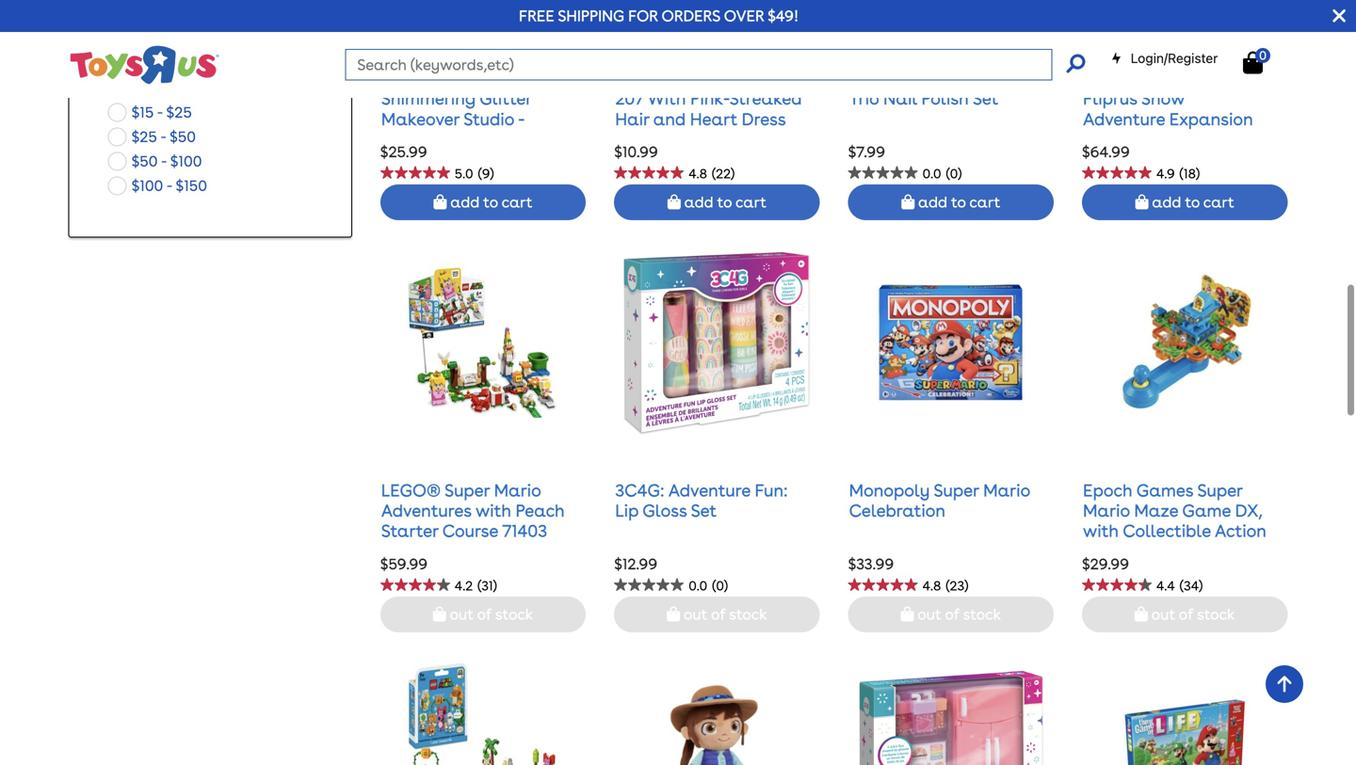 Task type: describe. For each thing, give the bounding box(es) containing it.
$59.99
[[380, 555, 428, 573]]

3c4g: for lip
[[615, 481, 665, 501]]

3c4g: unicorn shimmer trio nail polish set
[[849, 68, 1037, 109]]

price
[[88, 19, 123, 38]]

dx,
[[1235, 501, 1262, 521]]

$64.99
[[1082, 143, 1130, 161]]

pink-
[[691, 89, 730, 109]]

adventures
[[381, 501, 472, 521]]

lego® for fliprus
[[1083, 68, 1142, 89]]

three cheers for girlsmini fridge lip gloss set image
[[857, 661, 1046, 766]]

unicorn
[[903, 68, 964, 89]]

trio
[[849, 89, 879, 109]]

monopoly super mario celebration link
[[849, 481, 1030, 521]]

lego® super mario adventures with peach starter course 71403 building set, 354 pieces link
[[381, 481, 567, 562]]

all-
[[523, 129, 552, 150]]

Enter Keyword or Item No. search field
[[345, 49, 1053, 81]]

$10.99
[[614, 143, 658, 161]]

nail
[[884, 89, 917, 109]]

- inside shimmer 'n sparkle: shimmering glitter makeover studio - beauty kit 35pc+ all-in- one for eye, cheeks & lips, ages 8+
[[518, 109, 525, 129]]

monopoly super mario celebration
[[849, 481, 1030, 521]]

beauty
[[381, 129, 439, 150]]

(9)
[[478, 166, 494, 182]]

out of stock button for lego® super mario adventures with peach starter course 71403 building set, 354 pieces
[[380, 597, 586, 633]]

polish
[[922, 89, 969, 109]]

(34)
[[1180, 578, 1203, 594]]

cart for 35pc+
[[502, 193, 533, 211]]

barbie
[[615, 68, 668, 89]]

cheeks
[[485, 150, 543, 170]]

heart
[[690, 109, 738, 129]]

building inside lego® super mario fliprus snow adventure expansion set 71417 building set, 567 pieces
[[1158, 129, 1223, 150]]

studio
[[464, 109, 514, 129]]

stock for 3c4g: adventure fun: lip gloss set
[[729, 606, 767, 624]]

lego® for adventures
[[381, 481, 441, 501]]

$25 inside button
[[132, 127, 157, 146]]

(23)
[[946, 578, 969, 594]]

(31)
[[478, 578, 497, 594]]

out of stock button for epoch games super mario maze game dx, with collectible action figures
[[1082, 597, 1288, 633]]

$0 - $15 button
[[102, 76, 189, 100]]

5.0 (9)
[[455, 166, 494, 182]]

out of stock for 3c4g: adventure fun: lip gloss set
[[680, 606, 767, 624]]

sparkle:
[[474, 68, 541, 89]]

lip
[[615, 501, 639, 521]]

3 add to cart button from the left
[[848, 185, 1054, 220]]

$0 - $15
[[132, 78, 184, 97]]

shimmer 'n sparkle: shimmering glitter makeover studio - beauty kit 35pc+ all-in- one for eye, cheeks & lips, ages 8+ link
[[381, 68, 573, 190]]

$50 - $100 button
[[102, 149, 208, 174]]

stock for lego® super mario adventures with peach starter course 71403 building set, 354 pieces
[[495, 606, 533, 624]]

out for epoch games super mario maze game dx, with collectible action figures
[[1152, 606, 1176, 624]]

super for adventures
[[445, 481, 490, 501]]

for
[[419, 150, 444, 170]]

to for 35pc+
[[483, 193, 498, 211]]

- for $25
[[157, 103, 163, 121]]

out for lego® super mario adventures with peach starter course 71403 building set, 354 pieces
[[450, 606, 474, 624]]

barbie fashionistas doll 207 with pink-streaked hair and heart dress
[[615, 68, 811, 129]]

- for $15
[[152, 78, 158, 97]]

ages
[[421, 170, 460, 190]]

shimmer inside "3c4g: unicorn shimmer trio nail polish set"
[[968, 68, 1037, 89]]

3c4g: adventure fun: lip gloss set
[[615, 481, 788, 521]]

login/register
[[1131, 50, 1218, 66]]

cart for dress
[[736, 193, 767, 211]]

4.8 for 4.8 (23)
[[923, 578, 941, 594]]

$0
[[132, 78, 149, 97]]

$33.99
[[848, 555, 894, 573]]

$100 - $150
[[132, 176, 207, 195]]

4.8 (22)
[[689, 166, 735, 182]]

3 add to cart from the left
[[915, 193, 1001, 211]]

price element
[[88, 17, 332, 40]]

$7.99
[[848, 143, 885, 161]]

add for 567
[[1152, 193, 1182, 211]]

- for $50
[[160, 127, 166, 146]]

lego® super mario fliprus snow adventure expansion set 71417 building set, 567 pieces
[[1083, 68, 1256, 170]]

567
[[1083, 150, 1112, 170]]

shimmering
[[381, 89, 476, 109]]

shopping bag image for lego® super mario fliprus snow adventure expansion set 71417 building set, 567 pieces
[[1136, 195, 1149, 210]]

collectible
[[1123, 522, 1211, 542]]

$15 inside $15 - $25 button
[[132, 103, 154, 121]]

hasbro game of life super mario image
[[1108, 661, 1263, 766]]

8+
[[464, 170, 485, 190]]

free shipping for orders over $49!
[[519, 7, 799, 25]]

out of stock for epoch games super mario maze game dx, with collectible action figures
[[1148, 606, 1235, 624]]

course
[[442, 522, 498, 542]]

free shipping for orders over $49! link
[[519, 7, 799, 25]]

lego® super mario fliprus snow adventure expansion set 71417 building set, 567 pieces link
[[1083, 68, 1256, 170]]

3c4g: adventure fun: lip gloss set image
[[623, 249, 812, 438]]

out for 3c4g: adventure fun: lip gloss set
[[684, 606, 708, 624]]

3 to from the left
[[951, 193, 966, 211]]

'n
[[455, 68, 470, 89]]

game
[[1183, 501, 1231, 521]]

super for celebration
[[934, 481, 979, 501]]

for
[[628, 7, 658, 25]]

pieces inside lego® super mario fliprus snow adventure expansion set 71417 building set, 567 pieces
[[1116, 150, 1166, 170]]

207
[[615, 89, 644, 109]]

add to cart for 35pc+
[[447, 193, 533, 211]]

free
[[519, 7, 554, 25]]

snow
[[1142, 89, 1185, 109]]

- for $150
[[166, 176, 172, 195]]

$150
[[176, 176, 207, 195]]

kit
[[444, 129, 466, 150]]

4.9 (18)
[[1157, 166, 1200, 182]]

of for lego® super mario adventures with peach starter course 71403 building set, 354 pieces
[[477, 606, 492, 624]]

out for monopoly super mario celebration
[[918, 606, 942, 624]]

starter
[[381, 522, 438, 542]]

monopoly super mario celebration image
[[874, 249, 1029, 438]]

shimmer 'n sparkle: shimmering glitter makeover studio - beauty kit 35pc+ all-in- one for eye, cheeks & lips, ages 8+
[[381, 68, 573, 190]]

1 vertical spatial $100
[[132, 176, 163, 195]]

peach
[[516, 501, 565, 521]]

epoch games super mario maze game dx, with collectible action figures link
[[1083, 481, 1267, 562]]

building inside lego® super mario adventures with peach starter course 71403 building set, 354 pieces $59.99
[[381, 542, 446, 562]]

4.4 (34)
[[1157, 578, 1203, 594]]

pieces inside lego® super mario adventures with peach starter course 71403 building set, 354 pieces $59.99
[[518, 542, 567, 562]]

one
[[381, 150, 414, 170]]

super inside epoch games super mario maze game dx, with collectible action figures $29.99
[[1198, 481, 1243, 501]]

shimmer 'n sparkle: shimmering glitter makeover studio - beauty kit 35pc+ all-in-one for eye, cheeks & lips, ages 8+ image
[[389, 0, 578, 25]]

$29.99
[[1082, 555, 1129, 573]]



Task type: vqa. For each thing, say whether or not it's contained in the screenshot.


Task type: locate. For each thing, give the bounding box(es) containing it.
add to cart button for 567
[[1082, 185, 1288, 220]]

2 out of stock from the left
[[680, 606, 767, 624]]

4.8 (23)
[[923, 578, 969, 594]]

shopping bag image
[[902, 195, 915, 210], [1136, 195, 1149, 210], [667, 607, 680, 622]]

shopping bag image
[[1243, 51, 1263, 74], [434, 195, 447, 210], [668, 195, 681, 210], [433, 607, 446, 622], [901, 607, 914, 622], [1135, 607, 1148, 622]]

lego® super mario adventures with peach starter course 71403 building set, 354 pieces image
[[406, 249, 561, 438]]

with up figures
[[1083, 522, 1119, 542]]

orders
[[662, 7, 721, 25]]

add
[[450, 193, 480, 211], [684, 193, 714, 211], [918, 193, 948, 211], [1152, 193, 1182, 211]]

stock for monopoly super mario celebration
[[963, 606, 1001, 624]]

super for fliprus
[[1146, 68, 1192, 89]]

0 horizontal spatial lego®
[[381, 481, 441, 501]]

0 vertical spatial $100
[[170, 152, 202, 170]]

1 horizontal spatial 0.0
[[923, 166, 942, 182]]

lego® inside lego® super mario adventures with peach starter course 71403 building set, 354 pieces $59.99
[[381, 481, 441, 501]]

set inside "3c4g: unicorn shimmer trio nail polish set"
[[973, 89, 999, 109]]

2 out of stock button from the left
[[614, 597, 820, 633]]

shipping
[[558, 7, 625, 25]]

set, inside lego® super mario adventures with peach starter course 71403 building set, 354 pieces $59.99
[[450, 542, 480, 562]]

lego® inside lego® super mario fliprus snow adventure expansion set 71417 building set, 567 pieces
[[1083, 68, 1142, 89]]

2 shimmer from the left
[[968, 68, 1037, 89]]

toys r us image
[[68, 44, 219, 86]]

4.8 for 4.8 (22)
[[689, 166, 707, 182]]

1 vertical spatial (0)
[[712, 578, 728, 594]]

barbie fashionistas doll 207 with pink-streaked hair and heart dress image
[[640, 0, 795, 25]]

with inside epoch games super mario maze game dx, with collectible action figures $29.99
[[1083, 522, 1119, 542]]

mario inside epoch games super mario maze game dx, with collectible action figures $29.99
[[1083, 501, 1130, 521]]

$25 up $25 - $50
[[166, 103, 192, 121]]

shimmer inside shimmer 'n sparkle: shimmering glitter makeover studio - beauty kit 35pc+ all-in- one for eye, cheeks & lips, ages 8+
[[381, 68, 450, 89]]

lips,
[[381, 170, 417, 190]]

super inside monopoly super mario celebration
[[934, 481, 979, 501]]

0 vertical spatial 4.8
[[689, 166, 707, 182]]

2 add from the left
[[684, 193, 714, 211]]

4 add to cart from the left
[[1149, 193, 1235, 211]]

1 horizontal spatial $15
[[161, 78, 184, 97]]

with
[[648, 89, 686, 109]]

1 horizontal spatial with
[[1083, 522, 1119, 542]]

streaked
[[730, 89, 802, 109]]

0 horizontal spatial 0.0
[[689, 578, 708, 594]]

0 vertical spatial pieces
[[1116, 150, 1166, 170]]

gloss
[[643, 501, 687, 521]]

pieces down 71417
[[1116, 150, 1166, 170]]

$100 up $150
[[170, 152, 202, 170]]

super inside lego® super mario fliprus snow adventure expansion set 71417 building set, 567 pieces
[[1146, 68, 1192, 89]]

1 vertical spatial 0.0
[[689, 578, 708, 594]]

lego® up fliprus
[[1083, 68, 1142, 89]]

$25.99
[[380, 143, 427, 161]]

0.0 down 3c4g: adventure fun: lip gloss set link
[[689, 578, 708, 594]]

0 horizontal spatial with
[[476, 501, 511, 521]]

1 out from the left
[[450, 606, 474, 624]]

2 of from the left
[[711, 606, 726, 624]]

0 link
[[1243, 48, 1282, 75]]

4 out of stock from the left
[[1148, 606, 1235, 624]]

$25 inside button
[[166, 103, 192, 121]]

4.8 left (23)
[[923, 578, 941, 594]]

$50 - $100
[[132, 152, 202, 170]]

1 horizontal spatial set
[[973, 89, 999, 109]]

4.8
[[689, 166, 707, 182], [923, 578, 941, 594]]

3c4g: inside the 3c4g: adventure fun: lip gloss set
[[615, 481, 665, 501]]

dress
[[742, 109, 786, 129]]

1 of from the left
[[477, 606, 492, 624]]

0 horizontal spatial shopping bag image
[[667, 607, 680, 622]]

makeover
[[381, 109, 460, 129]]

lego® super mario adventures with peach starter course 71403 building set, 354 pieces $59.99
[[380, 481, 567, 573]]

4 add from the left
[[1152, 193, 1182, 211]]

in-
[[552, 129, 573, 150]]

&
[[547, 150, 559, 170]]

set inside lego® super mario fliprus snow adventure expansion set 71417 building set, 567 pieces
[[1083, 129, 1109, 150]]

lego® up adventures
[[381, 481, 441, 501]]

4.2
[[455, 578, 473, 594]]

action
[[1215, 522, 1267, 542]]

3 out of stock from the left
[[914, 606, 1001, 624]]

$15
[[161, 78, 184, 97], [132, 103, 154, 121]]

4 out of stock button from the left
[[1082, 597, 1288, 633]]

1 stock from the left
[[495, 606, 533, 624]]

out of stock button for monopoly super mario celebration
[[848, 597, 1054, 633]]

0 horizontal spatial (0)
[[712, 578, 728, 594]]

add to cart button for dress
[[614, 185, 820, 220]]

0 horizontal spatial $15
[[132, 103, 154, 121]]

2 add to cart from the left
[[681, 193, 767, 211]]

- down $15 - $25
[[160, 127, 166, 146]]

$15 inside $0 - $15 'button'
[[161, 78, 184, 97]]

super up "game"
[[1198, 481, 1243, 501]]

2 out from the left
[[684, 606, 708, 624]]

0 horizontal spatial 0.0 (0)
[[689, 578, 728, 594]]

building down starter
[[381, 542, 446, 562]]

4 cart from the left
[[1204, 193, 1235, 211]]

1 horizontal spatial 0.0 (0)
[[923, 166, 962, 182]]

1 vertical spatial set,
[[450, 542, 480, 562]]

$15 down $0 - $15 'button'
[[132, 103, 154, 121]]

0 vertical spatial $15
[[161, 78, 184, 97]]

1 horizontal spatial $50
[[170, 127, 196, 146]]

3 cart from the left
[[970, 193, 1001, 211]]

- for $100
[[161, 152, 167, 170]]

1 horizontal spatial (0)
[[946, 166, 962, 182]]

$15 - $25
[[132, 103, 192, 121]]

0 vertical spatial 0.0 (0)
[[923, 166, 962, 182]]

1 vertical spatial set
[[1083, 129, 1109, 150]]

1 horizontal spatial building
[[1158, 129, 1223, 150]]

0.0 (0) down polish
[[923, 166, 962, 182]]

0 horizontal spatial set,
[[450, 542, 480, 562]]

1 vertical spatial building
[[381, 542, 446, 562]]

$50 inside button
[[132, 152, 158, 170]]

epoch
[[1083, 481, 1133, 501]]

1 vertical spatial $15
[[132, 103, 154, 121]]

out of stock button for 3c4g: adventure fun: lip gloss set
[[614, 597, 820, 633]]

3c4g: for trio
[[849, 68, 899, 89]]

and
[[653, 109, 686, 129]]

lego®
[[1083, 68, 1142, 89], [381, 481, 441, 501]]

0 vertical spatial lego®
[[1083, 68, 1142, 89]]

3c4g: inside "3c4g: unicorn shimmer trio nail polish set"
[[849, 68, 899, 89]]

mario inside lego® super mario adventures with peach starter course 71403 building set, 354 pieces $59.99
[[494, 481, 541, 501]]

with
[[476, 501, 511, 521], [1083, 522, 1119, 542]]

super up celebration
[[934, 481, 979, 501]]

(0) down polish
[[946, 166, 962, 182]]

set, inside lego® super mario fliprus snow adventure expansion set 71417 building set, 567 pieces
[[1227, 129, 1256, 150]]

barbie fashionistas doll 207 with pink-streaked hair and heart dress link
[[615, 68, 811, 129]]

4 add to cart button from the left
[[1082, 185, 1288, 220]]

$25
[[166, 103, 192, 121], [132, 127, 157, 146]]

of for epoch games super mario maze game dx, with collectible action figures
[[1179, 606, 1194, 624]]

1 vertical spatial $50
[[132, 152, 158, 170]]

$25 down $15 - $25 button
[[132, 127, 157, 146]]

lego® super mario character packs – series 6 71413 building set, 52 pieces image
[[406, 661, 561, 766]]

epoch games super mario maze game dx, with collectible action figures $29.99
[[1082, 481, 1267, 573]]

3c4g: adventure fun: lip gloss set link
[[615, 481, 788, 521]]

0 vertical spatial building
[[1158, 129, 1223, 150]]

set down adventure
[[691, 501, 717, 521]]

set
[[973, 89, 999, 109], [1083, 129, 1109, 150], [691, 501, 717, 521]]

out of stock for lego® super mario adventures with peach starter course 71403 building set, 354 pieces
[[446, 606, 533, 624]]

2 stock from the left
[[729, 606, 767, 624]]

$100 down $50 - $100 button
[[132, 176, 163, 195]]

$15 up $15 - $25
[[161, 78, 184, 97]]

shopping bag image inside '0' link
[[1243, 51, 1263, 74]]

with up course
[[476, 501, 511, 521]]

3c4g: unicorn shimmer trio nail polish set link
[[849, 68, 1037, 109]]

- right $0
[[152, 78, 158, 97]]

pieces
[[1116, 150, 1166, 170], [518, 542, 567, 562]]

shimmer up polish
[[968, 68, 1037, 89]]

1 horizontal spatial 3c4g:
[[849, 68, 899, 89]]

set for adventure expansion
[[1083, 129, 1109, 150]]

close button image
[[1333, 6, 1346, 26]]

out of stock for monopoly super mario celebration
[[914, 606, 1001, 624]]

0 vertical spatial (0)
[[946, 166, 962, 182]]

4.4
[[1157, 578, 1175, 594]]

0 horizontal spatial $100
[[132, 176, 163, 195]]

3 stock from the left
[[963, 606, 1001, 624]]

0 horizontal spatial set
[[691, 501, 717, 521]]

figures
[[1083, 542, 1141, 562]]

set, down course
[[450, 542, 480, 562]]

celebration
[[849, 501, 946, 521]]

1 horizontal spatial shopping bag image
[[902, 195, 915, 210]]

set for polish
[[973, 89, 999, 109]]

1 horizontal spatial set,
[[1227, 129, 1256, 150]]

glitter
[[480, 89, 532, 109]]

4 to from the left
[[1185, 193, 1200, 211]]

of for 3c4g: adventure fun: lip gloss set
[[711, 606, 726, 624]]

1 horizontal spatial $100
[[170, 152, 202, 170]]

3 add from the left
[[918, 193, 948, 211]]

- down glitter
[[518, 109, 525, 129]]

mario inside monopoly super mario celebration
[[983, 481, 1030, 501]]

-
[[152, 78, 158, 97], [157, 103, 163, 121], [518, 109, 525, 129], [160, 127, 166, 146], [161, 152, 167, 170], [166, 176, 172, 195]]

4.9
[[1157, 166, 1175, 182]]

0
[[1259, 48, 1267, 62]]

$100 - $150 button
[[102, 174, 213, 198]]

(0) down the 3c4g: adventure fun: lip gloss set
[[712, 578, 728, 594]]

1 out of stock from the left
[[446, 606, 533, 624]]

4 out from the left
[[1152, 606, 1176, 624]]

1 horizontal spatial lego®
[[1083, 68, 1142, 89]]

super inside lego® super mario adventures with peach starter course 71403 building set, 354 pieces $59.99
[[445, 481, 490, 501]]

71403
[[502, 522, 547, 542]]

doll
[[778, 68, 811, 89]]

stock for epoch games super mario maze game dx, with collectible action figures
[[1197, 606, 1235, 624]]

0 vertical spatial 0.0
[[923, 166, 942, 182]]

set right polish
[[973, 89, 999, 109]]

shopping bag image inside out of stock button
[[667, 607, 680, 622]]

4 of from the left
[[1179, 606, 1194, 624]]

$50 inside button
[[170, 127, 196, 146]]

0 horizontal spatial building
[[381, 542, 446, 562]]

- inside button
[[160, 127, 166, 146]]

1 add from the left
[[450, 193, 480, 211]]

shopping bag image for 3c4g: unicorn shimmer trio nail polish set
[[902, 195, 915, 210]]

epoch games super mario maze game dx, with collectible action figures image
[[1108, 249, 1263, 438]]

None search field
[[345, 49, 1085, 81]]

mario for lego® super mario fliprus snow adventure expansion set 71417 building set, 567 pieces
[[1196, 68, 1243, 89]]

4.2 (31)
[[455, 578, 497, 594]]

1 vertical spatial 3c4g:
[[615, 481, 665, 501]]

monopoly
[[849, 481, 930, 501]]

4.8 left (22)
[[689, 166, 707, 182]]

$15 - $25 button
[[102, 100, 198, 125]]

add to cart for dress
[[681, 193, 767, 211]]

0 horizontal spatial 3c4g:
[[615, 481, 665, 501]]

1 to from the left
[[483, 193, 498, 211]]

1 horizontal spatial $25
[[166, 103, 192, 121]]

1 vertical spatial $25
[[132, 127, 157, 146]]

adventure
[[669, 481, 751, 501]]

0 horizontal spatial shimmer
[[381, 68, 450, 89]]

1 horizontal spatial 4.8
[[923, 578, 941, 594]]

to for dress
[[717, 193, 732, 211]]

of
[[477, 606, 492, 624], [711, 606, 726, 624], [945, 606, 960, 624], [1179, 606, 1194, 624]]

add to cart button for 35pc+
[[380, 185, 586, 220]]

$50 down $25 - $50 button
[[132, 152, 158, 170]]

0 vertical spatial $50
[[170, 127, 196, 146]]

3c4g: up lip
[[615, 481, 665, 501]]

of for monopoly super mario celebration
[[945, 606, 960, 624]]

0 horizontal spatial pieces
[[518, 542, 567, 562]]

$25 - $50 button
[[102, 125, 202, 149]]

set, down adventure expansion
[[1227, 129, 1256, 150]]

3 of from the left
[[945, 606, 960, 624]]

0.0 (0)
[[923, 166, 962, 182], [689, 578, 728, 594]]

set inside the 3c4g: adventure fun: lip gloss set
[[691, 501, 717, 521]]

games
[[1137, 481, 1194, 501]]

2 horizontal spatial shopping bag image
[[1136, 195, 1149, 210]]

3c4g: up trio
[[849, 68, 899, 89]]

2 to from the left
[[717, 193, 732, 211]]

$50 up $50 - $100
[[170, 127, 196, 146]]

- down $0 - $15
[[157, 103, 163, 121]]

add for 35pc+
[[450, 193, 480, 211]]

(18)
[[1180, 166, 1200, 182]]

login/register button
[[1111, 49, 1218, 68]]

shimmer up shimmering
[[381, 68, 450, 89]]

add to cart for 567
[[1149, 193, 1235, 211]]

1 cart from the left
[[502, 193, 533, 211]]

cart
[[502, 193, 533, 211], [736, 193, 767, 211], [970, 193, 1001, 211], [1204, 193, 1235, 211]]

2 cart from the left
[[736, 193, 767, 211]]

$49!
[[768, 7, 799, 25]]

0 vertical spatial $25
[[166, 103, 192, 121]]

mario inside lego® super mario fliprus snow adventure expansion set 71417 building set, 567 pieces
[[1196, 68, 1243, 89]]

$12.99
[[614, 555, 658, 573]]

mario for lego® super mario adventures with peach starter course 71403 building set, 354 pieces $59.99
[[494, 481, 541, 501]]

- down $25 - $50
[[161, 152, 167, 170]]

set,
[[1227, 129, 1256, 150], [450, 542, 480, 562]]

$25 - $50
[[132, 127, 196, 146]]

adventure expansion
[[1083, 109, 1253, 129]]

2 add to cart button from the left
[[614, 185, 820, 220]]

1 horizontal spatial pieces
[[1116, 150, 1166, 170]]

1 add to cart from the left
[[447, 193, 533, 211]]

- left $150
[[166, 176, 172, 195]]

1 add to cart button from the left
[[380, 185, 586, 220]]

mario
[[1196, 68, 1243, 89], [494, 481, 541, 501], [983, 481, 1030, 501], [1083, 501, 1130, 521]]

ridley jones collectible plush - ridley image
[[640, 661, 795, 766]]

super down login/register button
[[1146, 68, 1192, 89]]

cart for 567
[[1204, 193, 1235, 211]]

pieces down "71403"
[[518, 542, 567, 562]]

0 vertical spatial 3c4g:
[[849, 68, 899, 89]]

1 vertical spatial lego®
[[381, 481, 441, 501]]

(22)
[[712, 166, 735, 182]]

0 horizontal spatial 4.8
[[689, 166, 707, 182]]

$100
[[170, 152, 202, 170], [132, 176, 163, 195]]

out of stock
[[446, 606, 533, 624], [680, 606, 767, 624], [914, 606, 1001, 624], [1148, 606, 1235, 624]]

to for 567
[[1185, 193, 1200, 211]]

add for dress
[[684, 193, 714, 211]]

2 horizontal spatial set
[[1083, 129, 1109, 150]]

0 vertical spatial set
[[973, 89, 999, 109]]

0 horizontal spatial $50
[[132, 152, 158, 170]]

- inside 'button'
[[152, 78, 158, 97]]

mario for monopoly super mario celebration
[[983, 481, 1030, 501]]

0.0 (0) down the 3c4g: adventure fun: lip gloss set
[[689, 578, 728, 594]]

0 vertical spatial set,
[[1227, 129, 1256, 150]]

1 out of stock button from the left
[[380, 597, 586, 633]]

1 vertical spatial pieces
[[518, 542, 567, 562]]

3 out of stock button from the left
[[848, 597, 1054, 633]]

1 horizontal spatial shimmer
[[968, 68, 1037, 89]]

0.0 down polish
[[923, 166, 942, 182]]

35pc+
[[470, 129, 519, 150]]

fliprus
[[1083, 89, 1138, 109]]

with inside lego® super mario adventures with peach starter course 71403 building set, 354 pieces $59.99
[[476, 501, 511, 521]]

building down adventure expansion
[[1158, 129, 1223, 150]]

0 horizontal spatial $25
[[132, 127, 157, 146]]

set up '567'
[[1083, 129, 1109, 150]]

1 shimmer from the left
[[381, 68, 450, 89]]

3 out from the left
[[918, 606, 942, 624]]

1 vertical spatial 0.0 (0)
[[689, 578, 728, 594]]

2 vertical spatial set
[[691, 501, 717, 521]]

4 stock from the left
[[1197, 606, 1235, 624]]

354
[[484, 542, 513, 562]]

super up course
[[445, 481, 490, 501]]

(0)
[[946, 166, 962, 182], [712, 578, 728, 594]]

1 vertical spatial 4.8
[[923, 578, 941, 594]]



